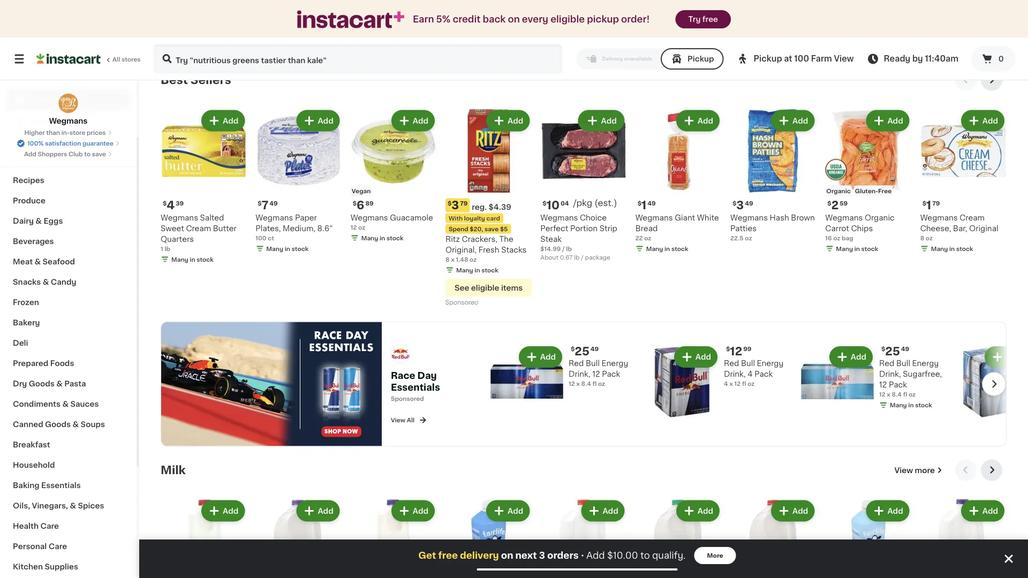 Task type: locate. For each thing, give the bounding box(es) containing it.
1 horizontal spatial bag
[[842, 235, 854, 241]]

eggs
[[44, 218, 63, 225]]

wegmans up higher than in-store prices link
[[49, 117, 88, 125]]

1 sponsored badge image from the top
[[446, 24, 478, 30]]

3 up patties
[[737, 200, 744, 211]]

$ for wegmans organic carrot chips
[[828, 201, 832, 206]]

goods down condiments & sauces
[[45, 421, 71, 429]]

vegan
[[352, 188, 371, 194]]

$ up patties
[[733, 201, 737, 206]]

1 energy from the left
[[602, 360, 629, 367]]

lb right 0.62
[[765, 14, 770, 20]]

bag for iceberg
[[652, 16, 664, 22]]

0 vertical spatial 10
[[636, 16, 643, 22]]

view right farm
[[835, 55, 854, 63]]

100 left ct
[[256, 235, 267, 241]]

0 horizontal spatial pickup
[[688, 55, 715, 63]]

wegmans link
[[49, 93, 88, 126]]

wegmans up iceberg
[[636, 0, 673, 2]]

about down $1.99 at the top right of the page
[[541, 25, 559, 30]]

all left stores
[[113, 57, 120, 62]]

10 inside $10.04 per package (estimated) element
[[547, 200, 560, 211]]

2 sponsored badge image from the top
[[446, 300, 478, 306]]

0 horizontal spatial free
[[439, 552, 458, 561]]

organic for wegmans
[[865, 214, 895, 222]]

sponsored badge image
[[446, 24, 478, 30], [446, 300, 478, 306]]

49 for wegmans paper plates, medium,  8.6"
[[270, 201, 278, 206]]

wegmans for wegmans choice perfect portion strip steak $14.99 / lb about 0.67 lb / package
[[541, 214, 578, 222]]

each right 0.82
[[392, 14, 406, 20]]

1 horizontal spatial fl
[[743, 381, 747, 387]]

1 $ 25 49 from the left
[[571, 346, 599, 357]]

wegmans for wegmans cream cheese, bar, original 8 oz
[[921, 214, 958, 222]]

wegmans for wegmans giant white bread 22 oz
[[636, 214, 673, 222]]

& left soups
[[73, 421, 79, 429]]

79 up cheese,
[[933, 201, 941, 206]]

1 horizontal spatial pack
[[755, 371, 773, 378]]

1 for wegmans cream cheese, bar, original
[[927, 200, 932, 211]]

1 bull from the left
[[586, 360, 600, 367]]

wegmans inside wegmans shredded iceberg lettuce 10 oz bag
[[636, 0, 673, 2]]

care
[[40, 523, 59, 531], [49, 543, 67, 551]]

red inside red bull energy drink, 12 pack 12 x 8.4 fl oz
[[569, 360, 584, 367]]

49 right 7
[[270, 201, 278, 206]]

to right club
[[84, 151, 91, 157]]

1 vertical spatial 100
[[256, 235, 267, 241]]

item carousel region containing best sellers
[[161, 69, 1007, 313]]

0 horizontal spatial bull
[[586, 360, 600, 367]]

cream down the salted
[[186, 225, 211, 232]]

view down spo
[[391, 417, 406, 423]]

2 horizontal spatial many in stock button
[[921, 0, 1007, 47]]

wegmans up bread
[[636, 214, 673, 222]]

0 vertical spatial goods
[[29, 380, 55, 388]]

0 horizontal spatial bag
[[652, 16, 664, 22]]

pickup at 100 farm view
[[754, 55, 854, 63]]

1 horizontal spatial drink,
[[724, 371, 746, 378]]

0 vertical spatial bag
[[652, 16, 664, 22]]

0 horizontal spatial $ 25 49
[[571, 346, 599, 357]]

pickup
[[587, 15, 619, 24]]

1 horizontal spatial many in stock button
[[826, 0, 912, 47]]

0 vertical spatial organic
[[461, 0, 491, 2]]

spend
[[449, 226, 469, 232]]

pickup for pickup
[[688, 55, 715, 63]]

pickup inside button
[[688, 55, 715, 63]]

2 horizontal spatial energy
[[913, 360, 939, 367]]

view for view all
[[391, 417, 406, 423]]

wegmans inside wegmans guacamole 12 oz
[[351, 214, 388, 222]]

0 horizontal spatial many in stock button
[[256, 0, 342, 25]]

0 horizontal spatial 79
[[460, 201, 468, 206]]

0 vertical spatial eligible
[[551, 15, 585, 24]]

3 energy from the left
[[913, 360, 939, 367]]

0 vertical spatial sponsored badge image
[[446, 24, 478, 30]]

$ for wegmans guacamole
[[353, 201, 357, 206]]

oz inside the red bull energy drink, sugarfree, 12 pack 12 x 8.4 fl oz
[[909, 392, 916, 398]]

to right $10.00
[[641, 552, 650, 561]]

wegmans up cheese,
[[921, 214, 958, 222]]

4
[[446, 16, 450, 22], [167, 200, 175, 211], [748, 371, 753, 378], [724, 381, 729, 387]]

to inside treatment tracker modal dialog
[[641, 552, 650, 561]]

wegmans for wegmans salted sweet cream butter quarters 1 lb
[[161, 214, 198, 222]]

x inside the red bull energy drink, sugarfree, 12 pack 12 x 8.4 fl oz
[[888, 392, 891, 398]]

spinach
[[446, 6, 476, 13]]

wegmans inside the wegmans salted sweet cream butter quarters 1 lb
[[161, 214, 198, 222]]

more
[[708, 553, 724, 559]]

wegmans inside wegmans cream cheese, bar, original 8 oz
[[921, 214, 958, 222]]

by
[[913, 55, 924, 63]]

bull inside red bull energy drink, 12 pack 12 x 8.4 fl oz
[[586, 360, 600, 367]]

$ inside $ 2 59
[[828, 201, 832, 206]]

all stores
[[113, 57, 141, 62]]

view left more
[[895, 467, 914, 474]]

care up supplies
[[49, 543, 67, 551]]

/pkg (est.)
[[574, 199, 618, 208]]

0 vertical spatial 8
[[921, 235, 925, 241]]

wegmans salted sweet cream butter quarters 1 lb
[[161, 214, 237, 252]]

red inside red bull energy drink, 4 pack 4 x 12 fl oz
[[724, 360, 740, 367]]

view more button
[[891, 460, 947, 481]]

bar,
[[954, 225, 968, 232]]

2 item carousel region from the top
[[161, 460, 1007, 579]]

wegmans shredded iceberg lettuce 10 oz bag
[[636, 0, 712, 22]]

fl inside red bull energy drink, 12 pack 12 x 8.4 fl oz
[[593, 381, 597, 387]]

1 horizontal spatial 100
[[795, 55, 810, 63]]

cream inside the wegmans salted sweet cream butter quarters 1 lb
[[186, 225, 211, 232]]

1 vertical spatial 8
[[446, 257, 450, 263]]

bull inside the red bull energy drink, sugarfree, 12 pack 12 x 8.4 fl oz
[[897, 360, 911, 367]]

wegmans cream cheese, bar, original 8 oz
[[921, 214, 999, 241]]

wegmans inside 'wegmans hash brown patties 22.5 oz'
[[731, 214, 768, 222]]

free right try
[[703, 16, 719, 23]]

0 horizontal spatial 100
[[256, 235, 267, 241]]

lb up 0.62
[[754, 5, 760, 11]]

save down guarantee
[[92, 151, 106, 157]]

each inside green squash (zucchini) $1.99 / lb about 0.42 lb each
[[582, 25, 596, 30]]

25 for red bull energy drink, sugarfree, 12 pack
[[886, 346, 901, 357]]

lb down quarters
[[165, 246, 170, 252]]

breakfast link
[[6, 435, 130, 455]]

1 horizontal spatial cream
[[960, 214, 985, 222]]

10 left 04 at right
[[547, 200, 560, 211]]

energy inside red bull energy drink, 4 pack 4 x 12 fl oz
[[757, 360, 784, 367]]

organic up 59 at top
[[827, 188, 851, 194]]

package
[[585, 255, 611, 261]]

meat
[[13, 258, 33, 266]]

$ left 99
[[727, 346, 731, 352]]

wegmans up patties
[[731, 214, 768, 222]]

care for health care
[[40, 523, 59, 531]]

1 horizontal spatial 10
[[636, 16, 643, 22]]

1 horizontal spatial 79
[[933, 201, 941, 206]]

2 bull from the left
[[742, 360, 756, 367]]

guarantee
[[82, 141, 114, 147]]

care for personal care
[[49, 543, 67, 551]]

1 horizontal spatial $ 25 49
[[882, 346, 910, 357]]

product group containing 7
[[256, 108, 342, 255]]

79 inside $ 3 79 reg. $4.39 with loyalty card spend $20, save $5 ritz crackers, the original, fresh stacks 8 x 1.48 oz
[[460, 201, 468, 206]]

1 horizontal spatial to
[[641, 552, 650, 561]]

wegmans hash brown patties 22.5 oz
[[731, 214, 816, 241]]

wegmans giant white bread 22 oz
[[636, 214, 720, 241]]

3 right next
[[539, 552, 546, 561]]

0 horizontal spatial cream
[[186, 225, 211, 232]]

chips
[[852, 225, 874, 232]]

bull inside red bull energy drink, 4 pack 4 x 12 fl oz
[[742, 360, 756, 367]]

100%
[[27, 141, 44, 147]]

$ inside $ 1 79
[[923, 201, 927, 206]]

free inside treatment tracker modal dialog
[[439, 552, 458, 561]]

1 horizontal spatial organic
[[827, 188, 851, 194]]

energy for 25
[[602, 360, 629, 367]]

about down $14.99
[[541, 255, 559, 261]]

treatment tracker modal dialog
[[139, 540, 1029, 579]]

1 horizontal spatial 8.4
[[893, 392, 902, 398]]

2 horizontal spatial view
[[895, 467, 914, 474]]

ct
[[268, 235, 274, 241]]

$ up 'with'
[[448, 201, 452, 206]]

oils,
[[13, 503, 30, 510]]

0 horizontal spatial 1
[[161, 246, 163, 252]]

79 for 3
[[460, 201, 468, 206]]

sweet
[[161, 225, 184, 232]]

canned
[[13, 421, 43, 429]]

$ inside $ 4 39
[[163, 201, 167, 206]]

1 up bread
[[642, 200, 647, 211]]

instacart logo image
[[36, 53, 101, 65]]

produce link
[[6, 191, 130, 211]]

$ inside the $ 7 49
[[258, 201, 262, 206]]

0 vertical spatial view
[[835, 55, 854, 63]]

wegmans up sweet
[[161, 214, 198, 222]]

1 horizontal spatial free
[[703, 16, 719, 23]]

1 horizontal spatial 1
[[642, 200, 647, 211]]

1 red from the left
[[569, 360, 584, 367]]

bag inside wegmans organic carrot chips 16 oz bag
[[842, 235, 854, 241]]

salted
[[200, 214, 224, 222]]

meat & seafood link
[[6, 252, 130, 272]]

1 horizontal spatial energy
[[757, 360, 784, 367]]

1 for wegmans giant white bread
[[642, 200, 647, 211]]

3 up 'with'
[[452, 200, 459, 211]]

1 inside the wegmans salted sweet cream butter quarters 1 lb
[[161, 246, 163, 252]]

dairy & eggs
[[13, 218, 63, 225]]

wegmans inside the wegmans paper plates, medium,  8.6" 100 ct
[[256, 214, 293, 222]]

drink, inside red bull energy drink, 4 pack 4 x 12 fl oz
[[724, 371, 746, 378]]

white
[[698, 214, 720, 222]]

about inside green squash (zucchini) $1.99 / lb about 0.42 lb each
[[541, 25, 559, 30]]

eligible
[[551, 15, 585, 24], [471, 284, 500, 292]]

1 vertical spatial view
[[391, 417, 406, 423]]

0 horizontal spatial pack
[[602, 371, 621, 378]]

$ for red bull energy drink, 12 pack
[[571, 346, 575, 352]]

about inside $3.09 / lb about 0.62 lb each
[[731, 14, 749, 20]]

2 red from the left
[[724, 360, 740, 367]]

8.4 inside red bull energy drink, 12 pack 12 x 8.4 fl oz
[[582, 381, 592, 387]]

hash
[[770, 214, 790, 222]]

49 inside $ 1 49
[[648, 201, 656, 206]]

1 vertical spatial 8.4
[[893, 392, 902, 398]]

cream up original
[[960, 214, 985, 222]]

buy it again link
[[6, 110, 130, 132]]

wegmans down $ 6 89
[[351, 214, 388, 222]]

about
[[731, 14, 749, 20], [351, 14, 369, 20], [541, 25, 559, 30], [541, 255, 559, 261]]

essentials up 'oils, vinegars, & spices'
[[41, 482, 81, 490]]

red for 12
[[724, 360, 740, 367]]

eligible up 0.42 on the top
[[551, 15, 585, 24]]

2 $ 25 49 from the left
[[882, 346, 910, 357]]

$ up bread
[[638, 201, 642, 206]]

$ inside $ 6 89
[[353, 201, 357, 206]]

0 horizontal spatial organic
[[461, 0, 491, 2]]

gluten-
[[856, 188, 879, 194]]

49 up bread
[[648, 201, 656, 206]]

product group containing 2
[[826, 108, 912, 255]]

view all
[[391, 417, 415, 423]]

1 vertical spatial item carousel region
[[161, 460, 1007, 579]]

1 horizontal spatial bull
[[742, 360, 756, 367]]

wegmans for wegmans guacamole 12 oz
[[351, 214, 388, 222]]

3 drink, from the left
[[880, 371, 902, 378]]

2 horizontal spatial drink,
[[880, 371, 902, 378]]

2 25 from the left
[[886, 346, 901, 357]]

$ 10 04
[[543, 200, 569, 211]]

add inside treatment tracker modal dialog
[[587, 552, 605, 561]]

wegmans up perfect
[[541, 214, 578, 222]]

4 inside the item carousel region
[[167, 200, 175, 211]]

2 energy from the left
[[757, 360, 784, 367]]

1 horizontal spatial pickup
[[754, 55, 783, 63]]

energy
[[602, 360, 629, 367], [757, 360, 784, 367], [913, 360, 939, 367]]

candy
[[51, 279, 76, 286]]

$ for red bull energy drink, sugarfree, 12 pack
[[882, 346, 886, 352]]

0 vertical spatial 100
[[795, 55, 810, 63]]

service type group
[[577, 48, 724, 70]]

/
[[750, 5, 752, 11], [558, 16, 561, 22], [563, 246, 565, 252], [582, 255, 584, 261]]

household link
[[6, 455, 130, 476]]

0 vertical spatial all
[[113, 57, 120, 62]]

16
[[826, 235, 832, 241]]

at
[[785, 55, 793, 63]]

wegmans for wegmans paper plates, medium,  8.6" 100 ct
[[256, 214, 293, 222]]

0 vertical spatial to
[[84, 151, 91, 157]]

2 horizontal spatial 1
[[927, 200, 932, 211]]

red bull energy drinks image
[[161, 322, 382, 447], [391, 344, 410, 364]]

personal
[[13, 543, 47, 551]]

bull for 12
[[742, 360, 756, 367]]

essentials up nsored
[[391, 383, 440, 392]]

$ inside $ 3 49
[[733, 201, 737, 206]]

100% satisfaction guarantee
[[27, 141, 114, 147]]

1 vertical spatial sponsored badge image
[[446, 300, 478, 306]]

49 inside the $ 7 49
[[270, 201, 278, 206]]

see eligible items
[[455, 284, 523, 292]]

paper
[[295, 214, 317, 222]]

product group
[[446, 0, 532, 33], [826, 0, 912, 56], [161, 108, 247, 266], [256, 108, 342, 255], [351, 108, 437, 245], [446, 108, 532, 309], [541, 108, 627, 262], [636, 108, 722, 255], [731, 108, 817, 243], [826, 108, 912, 255], [921, 108, 1007, 255], [161, 499, 247, 579], [256, 499, 342, 579], [351, 499, 437, 579], [446, 499, 532, 579], [541, 499, 627, 579], [636, 499, 722, 579], [731, 499, 817, 579], [826, 499, 912, 579], [921, 499, 1007, 579]]

each right 0.62
[[772, 14, 786, 20]]

1 vertical spatial save
[[485, 226, 499, 232]]

wegmans for wegmans
[[49, 117, 88, 125]]

0 horizontal spatial 10
[[547, 200, 560, 211]]

pickup down try free
[[688, 55, 715, 63]]

vinegars,
[[32, 503, 68, 510]]

in
[[285, 16, 290, 22], [380, 25, 385, 30], [665, 27, 671, 33], [570, 35, 575, 41], [855, 37, 861, 43], [950, 37, 956, 43], [380, 235, 385, 241], [285, 246, 290, 252], [665, 246, 671, 252], [855, 246, 861, 252], [950, 246, 956, 252], [190, 257, 195, 263], [475, 267, 480, 273], [909, 402, 915, 408]]

prepared foods
[[13, 360, 74, 368]]

wegmans inside wegmans giant white bread 22 oz
[[636, 214, 673, 222]]

organic inside wegmans organic carrot chips 16 oz bag
[[865, 214, 895, 222]]

1 item carousel region from the top
[[161, 69, 1007, 313]]

49 up the red bull energy drink, sugarfree, 12 pack 12 x 8.4 fl oz on the bottom right of page
[[902, 346, 910, 352]]

1 horizontal spatial 3
[[539, 552, 546, 561]]

0 horizontal spatial eligible
[[471, 284, 500, 292]]

& left the eggs
[[36, 218, 42, 225]]

sponsored badge image down see
[[446, 300, 478, 306]]

0 horizontal spatial view
[[391, 417, 406, 423]]

&
[[36, 218, 42, 225], [35, 258, 41, 266], [43, 279, 49, 286], [56, 380, 63, 388], [62, 401, 69, 408], [73, 421, 79, 429], [70, 503, 76, 510]]

product group containing soli organic baby spinach
[[446, 0, 532, 33]]

on left next
[[501, 552, 514, 561]]

25 up the red bull energy drink, sugarfree, 12 pack 12 x 8.4 fl oz on the bottom right of page
[[886, 346, 901, 357]]

/ down (zucchini)
[[558, 16, 561, 22]]

$ up the red bull energy drink, sugarfree, 12 pack 12 x 8.4 fl oz on the bottom right of page
[[882, 346, 886, 352]]

8 left the 1.48
[[446, 257, 450, 263]]

0 vertical spatial essentials
[[391, 383, 440, 392]]

energy inside red bull energy drink, 12 pack 12 x 8.4 fl oz
[[602, 360, 629, 367]]

1 horizontal spatial 8
[[921, 235, 925, 241]]

supplies
[[45, 564, 78, 571]]

1 vertical spatial on
[[501, 552, 514, 561]]

1 vertical spatial goods
[[45, 421, 71, 429]]

lettuce
[[667, 6, 696, 13]]

1 horizontal spatial save
[[485, 226, 499, 232]]

3 inside $ 3 79 reg. $4.39 with loyalty card spend $20, save $5 ritz crackers, the original, fresh stacks 8 x 1.48 oz
[[452, 200, 459, 211]]

4 left 39
[[167, 200, 175, 211]]

personal care
[[13, 543, 67, 551]]

$ left 39
[[163, 201, 167, 206]]

bag down the carrot
[[842, 235, 854, 241]]

0 horizontal spatial 25
[[575, 346, 590, 357]]

buy
[[30, 117, 45, 125]]

energy for 12
[[757, 360, 784, 367]]

wegmans logo image
[[58, 93, 78, 114]]

1 vertical spatial all
[[407, 417, 415, 423]]

race day essentials spo nsored
[[391, 371, 440, 402]]

$ left 04 at right
[[543, 201, 547, 206]]

$ inside $ 3 79 reg. $4.39 with loyalty card spend $20, save $5 ritz crackers, the original, fresh stacks 8 x 1.48 oz
[[448, 201, 452, 206]]

8 inside wegmans cream cheese, bar, original 8 oz
[[921, 235, 925, 241]]

oils, vinegars, & spices
[[13, 503, 104, 510]]

3 many in stock button from the left
[[921, 0, 1007, 47]]

10 inside wegmans shredded iceberg lettuce 10 oz bag
[[636, 16, 643, 22]]

0 vertical spatial cream
[[960, 214, 985, 222]]

free for get
[[439, 552, 458, 561]]

25 up red bull energy drink, 12 pack 12 x 8.4 fl oz
[[575, 346, 590, 357]]

get
[[419, 552, 436, 561]]

bread
[[636, 225, 658, 232]]

$ up plates,
[[258, 201, 262, 206]]

product group containing 6
[[351, 108, 437, 245]]

all stores link
[[36, 44, 141, 74]]

organic inside soli organic baby spinach 4 oz
[[461, 0, 491, 2]]

wegmans up plates,
[[256, 214, 293, 222]]

product group containing 4
[[161, 108, 247, 266]]

free right get
[[439, 552, 458, 561]]

goods down prepared foods on the bottom left of page
[[29, 380, 55, 388]]

/ left package
[[582, 255, 584, 261]]

3 bull from the left
[[897, 360, 911, 367]]

pack inside the red bull energy drink, sugarfree, 12 pack 12 x 8.4 fl oz
[[890, 381, 908, 389]]

1 drink, from the left
[[569, 371, 591, 378]]

organic for soli
[[461, 0, 491, 2]]

49 up red bull energy drink, 12 pack 12 x 8.4 fl oz
[[591, 346, 599, 352]]

1 horizontal spatial each
[[582, 25, 596, 30]]

about down $3.09
[[731, 14, 749, 20]]

10 down iceberg
[[636, 16, 643, 22]]

$ inside $ 1 49
[[638, 201, 642, 206]]

view inside the item carousel region
[[895, 467, 914, 474]]

pickup left 'at' at the top right of the page
[[754, 55, 783, 63]]

bag inside wegmans shredded iceberg lettuce 10 oz bag
[[652, 16, 664, 22]]

lb inside the wegmans salted sweet cream butter quarters 1 lb
[[165, 246, 170, 252]]

add button
[[203, 111, 244, 130], [298, 111, 339, 130], [393, 111, 434, 130], [488, 111, 529, 130], [583, 111, 624, 130], [678, 111, 719, 130], [773, 111, 814, 130], [868, 111, 909, 130], [963, 111, 1004, 130], [520, 348, 562, 367], [676, 348, 717, 367], [831, 348, 872, 367], [986, 348, 1028, 367], [203, 502, 244, 521], [298, 502, 339, 521], [393, 502, 434, 521], [488, 502, 529, 521], [583, 502, 624, 521], [678, 502, 719, 521], [773, 502, 814, 521], [868, 502, 909, 521], [963, 502, 1004, 521]]

$ 25 49 up the red bull energy drink, sugarfree, 12 pack 12 x 8.4 fl oz on the bottom right of page
[[882, 346, 910, 357]]

•
[[581, 552, 585, 560]]

pack inside red bull energy drink, 12 pack 12 x 8.4 fl oz
[[602, 371, 621, 378]]

product group containing many in stock
[[826, 0, 912, 56]]

$
[[163, 201, 167, 206], [448, 201, 452, 206], [733, 201, 737, 206], [258, 201, 262, 206], [353, 201, 357, 206], [543, 201, 547, 206], [638, 201, 642, 206], [828, 201, 832, 206], [923, 201, 927, 206], [571, 346, 575, 352], [727, 346, 731, 352], [882, 346, 886, 352]]

2 horizontal spatial red
[[880, 360, 895, 367]]

shop link
[[6, 89, 130, 110]]

None search field
[[153, 44, 563, 74]]

2 vertical spatial organic
[[865, 214, 895, 222]]

0 horizontal spatial 3
[[452, 200, 459, 211]]

wegmans inside wegmans organic carrot chips 16 oz bag
[[826, 214, 863, 222]]

drink, inside red bull energy drink, 12 pack 12 x 8.4 fl oz
[[569, 371, 591, 378]]

4 inside soli organic baby spinach 4 oz
[[446, 16, 450, 22]]

1 horizontal spatial 25
[[886, 346, 901, 357]]

fl inside the red bull energy drink, sugarfree, 12 pack 12 x 8.4 fl oz
[[904, 392, 908, 398]]

49 inside $ 3 49
[[746, 201, 754, 206]]

item badge image
[[826, 159, 847, 180]]

health care link
[[6, 517, 130, 537]]

1 vertical spatial cream
[[186, 225, 211, 232]]

2 horizontal spatial 3
[[737, 200, 744, 211]]

2 79 from the left
[[933, 201, 941, 206]]

lb right 0.82
[[385, 14, 390, 20]]

organic up chips
[[865, 214, 895, 222]]

satisfaction
[[45, 141, 81, 147]]

x inside $ 3 79 reg. $4.39 with loyalty card spend $20, save $5 ritz crackers, the original, fresh stacks 8 x 1.48 oz
[[451, 257, 455, 263]]

1 vertical spatial organic
[[827, 188, 851, 194]]

1 vertical spatial 10
[[547, 200, 560, 211]]

$10.04 per package (estimated) element
[[541, 199, 627, 213]]

snacks & candy link
[[6, 272, 130, 293]]

$ up red bull energy drink, 12 pack 12 x 8.4 fl oz
[[571, 346, 575, 352]]

0 horizontal spatial all
[[113, 57, 120, 62]]

crackers,
[[462, 236, 498, 243]]

bag down iceberg
[[652, 16, 664, 22]]

$ down vegan
[[353, 201, 357, 206]]

oz inside $ 3 79 reg. $4.39 with loyalty card spend $20, save $5 ritz crackers, the original, fresh stacks 8 x 1.48 oz
[[470, 257, 477, 263]]

health
[[13, 523, 39, 531]]

2 horizontal spatial fl
[[904, 392, 908, 398]]

1 down quarters
[[161, 246, 163, 252]]

0 vertical spatial care
[[40, 523, 59, 531]]

1 up cheese,
[[927, 200, 932, 211]]

best
[[161, 74, 188, 86]]

0 horizontal spatial energy
[[602, 360, 629, 367]]

2 horizontal spatial pack
[[890, 381, 908, 389]]

1 vertical spatial eligible
[[471, 284, 500, 292]]

/ up 0.62
[[750, 5, 752, 11]]

0 vertical spatial save
[[92, 151, 106, 157]]

bull for 25
[[586, 360, 600, 367]]

1 79 from the left
[[460, 201, 468, 206]]

each down pickup
[[582, 25, 596, 30]]

79 left the reg.
[[460, 201, 468, 206]]

eligible right see
[[471, 284, 500, 292]]

0 horizontal spatial 8.4
[[582, 381, 592, 387]]

$ left 59 at top
[[828, 201, 832, 206]]

8 down cheese,
[[921, 235, 925, 241]]

$ 1 49
[[638, 200, 656, 211]]

wegmans inside wegmans choice perfect portion strip steak $14.99 / lb about 0.67 lb / package
[[541, 214, 578, 222]]

$ inside $ 12 99
[[727, 346, 731, 352]]

care down vinegars,
[[40, 523, 59, 531]]

1 25 from the left
[[575, 346, 590, 357]]

see eligible items button
[[446, 279, 532, 297]]

express icon image
[[297, 10, 405, 28]]

pack inside red bull energy drink, 4 pack 4 x 12 fl oz
[[755, 371, 773, 378]]

49 for red bull energy drink, 12 pack
[[591, 346, 599, 352]]

& left sauces at the left bottom of the page
[[62, 401, 69, 408]]

0 horizontal spatial 8
[[446, 257, 450, 263]]

2 horizontal spatial organic
[[865, 214, 895, 222]]

/ inside $3.09 / lb about 0.62 lb each
[[750, 5, 752, 11]]

sponsored badge image down the credit
[[446, 24, 478, 30]]

2 vertical spatial view
[[895, 467, 914, 474]]

fl for 25
[[593, 381, 597, 387]]

each
[[772, 14, 786, 20], [392, 14, 406, 20], [582, 25, 596, 30]]

1 horizontal spatial red
[[724, 360, 740, 367]]

1 vertical spatial to
[[641, 552, 650, 561]]

3 inside treatment tracker modal dialog
[[539, 552, 546, 561]]

organic up 'spinach'
[[461, 0, 491, 2]]

1 vertical spatial free
[[439, 552, 458, 561]]

49 up patties
[[746, 201, 754, 206]]

pickup inside popup button
[[754, 55, 783, 63]]

fl
[[593, 381, 597, 387], [743, 381, 747, 387], [904, 392, 908, 398]]

all down nsored
[[407, 417, 415, 423]]

item carousel region
[[161, 69, 1007, 313], [161, 460, 1007, 579]]

79 inside $ 1 79
[[933, 201, 941, 206]]

100 right 'at' at the top right of the page
[[795, 55, 810, 63]]

0 vertical spatial 8.4
[[582, 381, 592, 387]]

patties
[[731, 225, 757, 232]]

view for view more
[[895, 467, 914, 474]]

3 for $ 3 49
[[737, 200, 744, 211]]

$4.39
[[489, 203, 512, 211]]

100
[[795, 55, 810, 63], [256, 235, 267, 241]]

shop
[[30, 96, 50, 103]]

x inside red bull energy drink, 4 pack 4 x 12 fl oz
[[730, 381, 734, 387]]

deli
[[13, 340, 28, 347]]

drink, for 12
[[724, 371, 746, 378]]

$ 25 49 up red bull energy drink, 12 pack 12 x 8.4 fl oz
[[571, 346, 599, 357]]

2 drink, from the left
[[724, 371, 746, 378]]

oz inside 'wegmans hash brown patties 22.5 oz'
[[746, 235, 753, 241]]

oz inside wegmans shredded iceberg lettuce 10 oz bag
[[644, 16, 651, 22]]

fl inside red bull energy drink, 4 pack 4 x 12 fl oz
[[743, 381, 747, 387]]

3 red from the left
[[880, 360, 895, 367]]

more button
[[695, 548, 737, 565]]

lb right 0.67
[[575, 255, 580, 261]]

wegmans up the carrot
[[826, 214, 863, 222]]



Task type: vqa. For each thing, say whether or not it's contained in the screenshot.
rightmost the "save"
yes



Task type: describe. For each thing, give the bounding box(es) containing it.
$ for red bull energy drink, 4 pack
[[727, 346, 731, 352]]

4 down $ 12 99
[[724, 381, 729, 387]]

items
[[502, 284, 523, 292]]

try
[[689, 16, 701, 23]]

delivery
[[460, 552, 499, 561]]

ritz
[[446, 236, 460, 243]]

8.4 inside the red bull energy drink, sugarfree, 12 pack 12 x 8.4 fl oz
[[893, 392, 902, 398]]

medium,
[[283, 225, 316, 232]]

nsored
[[403, 396, 424, 402]]

order!
[[622, 15, 650, 24]]

kitchen
[[13, 564, 43, 571]]

& left the spices
[[70, 503, 76, 510]]

save inside $ 3 79 reg. $4.39 with loyalty card spend $20, save $5 ritz crackers, the original, fresh stacks 8 x 1.48 oz
[[485, 226, 499, 232]]

about left 0.82
[[351, 14, 369, 20]]

day
[[418, 371, 437, 380]]

green squash (zucchini) $1.99 / lb about 0.42 lb each
[[541, 0, 596, 30]]

sponsored badge image inside the item carousel region
[[446, 300, 478, 306]]

produce
[[13, 197, 46, 205]]

sellers
[[191, 74, 231, 86]]

wegmans for wegmans organic carrot chips 16 oz bag
[[826, 214, 863, 222]]

race
[[391, 371, 416, 380]]

pack for 25
[[602, 371, 621, 378]]

$ for wegmans paper plates, medium,  8.6"
[[258, 201, 262, 206]]

goods for canned
[[45, 421, 71, 429]]

lists
[[30, 139, 48, 146]]

$ inside $ 10 04
[[543, 201, 547, 206]]

& left pasta at left
[[56, 380, 63, 388]]

$ 6 89
[[353, 200, 374, 211]]

0 horizontal spatial to
[[84, 151, 91, 157]]

lb up 0.42 on the top
[[562, 16, 568, 22]]

0.42
[[560, 25, 573, 30]]

drink, inside the red bull energy drink, sugarfree, 12 pack 12 x 8.4 fl oz
[[880, 371, 902, 378]]

0 horizontal spatial red bull energy drinks image
[[161, 322, 382, 447]]

with loyalty card price $3.79. original price $4.39. element
[[446, 199, 532, 213]]

product group containing 10
[[541, 108, 627, 262]]

frozen link
[[6, 293, 130, 313]]

49 for red bull energy drink, sugarfree, 12 pack
[[902, 346, 910, 352]]

1 horizontal spatial red bull energy drinks image
[[391, 344, 410, 364]]

/ up 0.67
[[563, 246, 565, 252]]

oz inside wegmans cream cheese, bar, original 8 oz
[[926, 235, 933, 241]]

wegmans for wegmans shredded iceberg lettuce 10 oz bag
[[636, 0, 673, 2]]

sponsored badge image inside product group
[[446, 24, 478, 30]]

$ 7 49
[[258, 200, 278, 211]]

0
[[999, 55, 1005, 63]]

oz inside red bull energy drink, 4 pack 4 x 12 fl oz
[[748, 381, 755, 387]]

bag for carrot
[[842, 235, 854, 241]]

dry goods & pasta
[[13, 380, 86, 388]]

79 for 1
[[933, 201, 941, 206]]

frozen
[[13, 299, 39, 307]]

cream inside wegmans cream cheese, bar, original 8 oz
[[960, 214, 985, 222]]

wegmans for wegmans hash brown patties 22.5 oz
[[731, 214, 768, 222]]

1 vertical spatial essentials
[[41, 482, 81, 490]]

25 for red bull energy drink, 12 pack
[[575, 346, 590, 357]]

buy it again
[[30, 117, 75, 125]]

& right meat
[[35, 258, 41, 266]]

$ 3 49
[[733, 200, 754, 211]]

prepared foods link
[[6, 354, 130, 374]]

x inside red bull energy drink, 12 pack 12 x 8.4 fl oz
[[577, 381, 580, 387]]

4 down 99
[[748, 371, 753, 378]]

ready by 11:40am
[[884, 55, 959, 63]]

drink, for 25
[[569, 371, 591, 378]]

0.67
[[560, 255, 573, 261]]

baking essentials
[[13, 482, 81, 490]]

$14.99
[[541, 246, 561, 252]]

0 horizontal spatial save
[[92, 151, 106, 157]]

giant
[[675, 214, 696, 222]]

12 inside wegmans guacamole 12 oz
[[351, 225, 357, 231]]

oz inside red bull energy drink, 12 pack 12 x 8.4 fl oz
[[599, 381, 606, 387]]

100 inside pickup at 100 farm view popup button
[[795, 55, 810, 63]]

49 for wegmans giant white bread
[[648, 201, 656, 206]]

farm
[[812, 55, 833, 63]]

lb up 0.67
[[567, 246, 572, 252]]

orders
[[548, 552, 579, 561]]

red for 25
[[569, 360, 584, 367]]

$ 25 49 for red bull energy drink, 12 pack
[[571, 346, 599, 357]]

view more
[[895, 467, 936, 474]]

oz inside soli organic baby spinach 4 oz
[[451, 16, 458, 22]]

perfect
[[541, 225, 569, 232]]

oz inside wegmans giant white bread 22 oz
[[645, 235, 652, 241]]

2 many in stock button from the left
[[826, 0, 912, 47]]

than
[[46, 130, 60, 136]]

04
[[561, 201, 569, 206]]

$ for wegmans cream cheese, bar, original
[[923, 201, 927, 206]]

add shoppers club to save
[[24, 151, 106, 157]]

red bull energy drink, sugarfree, 12 pack 12 x 8.4 fl oz
[[880, 360, 943, 398]]

back
[[483, 15, 506, 24]]

more
[[916, 467, 936, 474]]

$ for wegmans giant white bread
[[638, 201, 642, 206]]

12 inside red bull energy drink, 4 pack 4 x 12 fl oz
[[735, 381, 741, 387]]

1 horizontal spatial all
[[407, 417, 415, 423]]

pack for 12
[[755, 371, 773, 378]]

green
[[541, 0, 564, 2]]

eligible inside button
[[471, 284, 500, 292]]

item carousel region containing milk
[[161, 460, 1007, 579]]

/ inside green squash (zucchini) $1.99 / lb about 0.42 lb each
[[558, 16, 561, 22]]

$ for wegmans salted sweet cream butter quarters
[[163, 201, 167, 206]]

seafood
[[43, 258, 75, 266]]

fl for 12
[[743, 381, 747, 387]]

0 vertical spatial on
[[508, 15, 520, 24]]

1 horizontal spatial eligible
[[551, 15, 585, 24]]

get free delivery on next 3 orders • add $10.00 to qualify.
[[419, 552, 686, 561]]

0 button
[[972, 46, 1016, 72]]

stores
[[122, 57, 141, 62]]

card
[[487, 216, 501, 221]]

goods for dry
[[29, 380, 55, 388]]

butter
[[213, 225, 237, 232]]

$ 25 49 for red bull energy drink, sugarfree, 12 pack
[[882, 346, 910, 357]]

qualify.
[[653, 552, 686, 561]]

higher than in-store prices
[[24, 130, 106, 136]]

49 for wegmans hash brown patties
[[746, 201, 754, 206]]

lb right 0.42 on the top
[[575, 25, 580, 30]]

each inside $3.09 / lb about 0.62 lb each
[[772, 14, 786, 20]]

1 many in stock button from the left
[[256, 0, 342, 25]]

$5
[[500, 226, 508, 232]]

portion
[[571, 225, 598, 232]]

spo
[[391, 396, 403, 402]]

3 for $ 3 79 reg. $4.39 with loyalty card spend $20, save $5 ritz crackers, the original, fresh stacks 8 x 1.48 oz
[[452, 200, 459, 211]]

free
[[879, 188, 892, 194]]

earn 5% credit back on every eligible pickup order!
[[413, 15, 650, 24]]

on inside treatment tracker modal dialog
[[501, 552, 514, 561]]

39
[[176, 201, 184, 206]]

wegmans paper plates, medium,  8.6" 100 ct
[[256, 214, 333, 241]]

original
[[970, 225, 999, 232]]

6
[[357, 200, 365, 211]]

0 horizontal spatial each
[[392, 14, 406, 20]]

& left "candy"
[[43, 279, 49, 286]]

soli organic baby spinach 4 oz
[[446, 0, 513, 22]]

kitchen supplies
[[13, 564, 78, 571]]

recipes link
[[6, 170, 130, 191]]

oils, vinegars, & spices link
[[6, 496, 130, 517]]

dairy
[[13, 218, 34, 225]]

steak
[[541, 236, 562, 243]]

energy inside the red bull energy drink, sugarfree, 12 pack 12 x 8.4 fl oz
[[913, 360, 939, 367]]

loyalty
[[465, 216, 485, 221]]

free for try
[[703, 16, 719, 23]]

bakery
[[13, 319, 40, 327]]

pickup for pickup at 100 farm view
[[754, 55, 783, 63]]

quarters
[[161, 236, 194, 243]]

Search field
[[154, 45, 562, 73]]

$ 1 79
[[923, 200, 941, 211]]

kitchen supplies link
[[6, 557, 130, 578]]

oz inside wegmans guacamole 12 oz
[[359, 225, 366, 231]]

dairy & eggs link
[[6, 211, 130, 231]]

guacamole
[[390, 214, 433, 222]]

foods
[[50, 360, 74, 368]]

$ for wegmans hash brown patties
[[733, 201, 737, 206]]

about inside wegmans choice perfect portion strip steak $14.99 / lb about 0.67 lb / package
[[541, 255, 559, 261]]

8 inside $ 3 79 reg. $4.39 with loyalty card spend $20, save $5 ritz crackers, the original, fresh stacks 8 x 1.48 oz
[[446, 257, 450, 263]]

canned goods & soups link
[[6, 415, 130, 435]]

condiments
[[13, 401, 61, 408]]

condiments & sauces
[[13, 401, 99, 408]]

red inside the red bull energy drink, sugarfree, 12 pack 12 x 8.4 fl oz
[[880, 360, 895, 367]]

100 inside the wegmans paper plates, medium,  8.6" 100 ct
[[256, 235, 267, 241]]

1 horizontal spatial essentials
[[391, 383, 440, 392]]

fresh
[[479, 246, 500, 254]]

1 horizontal spatial view
[[835, 55, 854, 63]]

carrot
[[826, 225, 850, 232]]

0.62
[[750, 14, 763, 20]]

oz inside wegmans organic carrot chips 16 oz bag
[[834, 235, 841, 241]]

reg.
[[472, 203, 487, 211]]

pasta
[[64, 380, 86, 388]]

strip
[[600, 225, 618, 232]]



